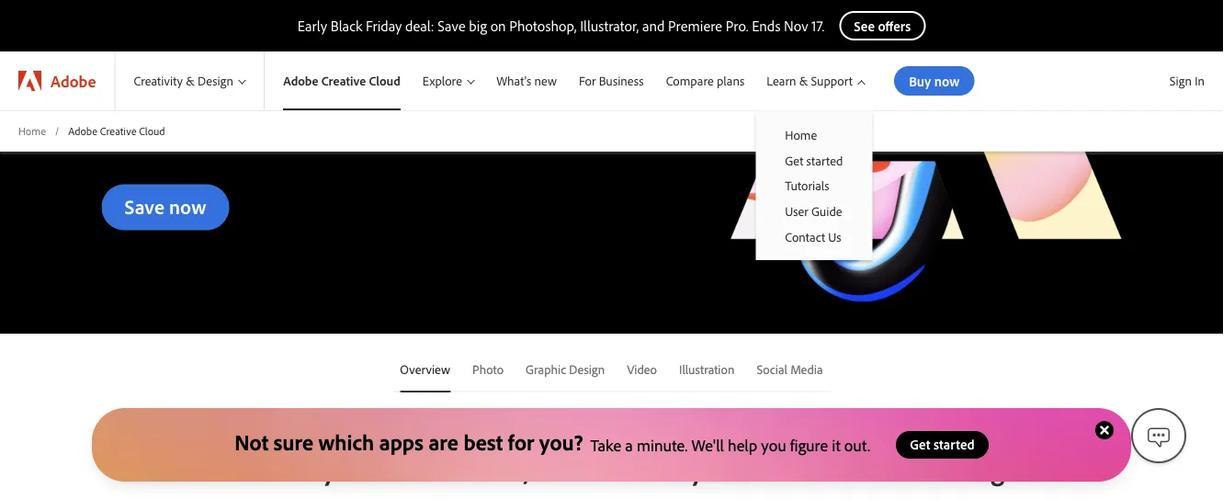 Task type: locate. For each thing, give the bounding box(es) containing it.
0 vertical spatial get started link
[[756, 148, 873, 173]]

it right make
[[892, 455, 907, 488]]

17. up the learn & support dropdown button
[[812, 17, 825, 35]]

adobe creative cloud link
[[265, 51, 412, 110]]

photoshop, up months.
[[102, 83, 177, 103]]

1 horizontal spatial photoshop,
[[510, 17, 577, 35]]

nov up learn & support
[[784, 17, 809, 35]]

get up tutorials
[[786, 152, 804, 168]]

see terms.
[[102, 107, 507, 153]]

0 horizontal spatial ends
[[397, 107, 429, 128]]

0 vertical spatial started
[[807, 152, 844, 168]]

& inside dropdown button
[[800, 73, 809, 89]]

0 horizontal spatial adobe creative cloud
[[68, 124, 165, 137]]

what's new link
[[486, 51, 568, 110]]

started up amazing. in the bottom of the page
[[934, 436, 975, 453]]

1 horizontal spatial save
[[438, 17, 466, 35]]

creativity & design button
[[115, 51, 264, 110]]

get a great deal on popular creative cloud apps. buy photoshop, illustrator, or premiere pro and save for the first six months. just
[[102, 58, 496, 128]]

ends right ​.
[[397, 107, 429, 128]]

tutorials link
[[756, 173, 873, 198]]

creative down creativity
[[100, 124, 137, 137]]

17. left see
[[464, 107, 479, 128]]

you right help
[[762, 434, 787, 455]]

or
[[251, 83, 265, 103]]

to right need
[[798, 455, 820, 488]]

0 vertical spatial 17.
[[812, 17, 825, 35]]

cloud inside get a great deal on popular creative cloud apps. buy photoshop, illustrator, or premiere pro and save for the first six months. just
[[347, 58, 386, 78]]

design inside popup button
[[198, 73, 233, 89]]

1 vertical spatial nov
[[433, 107, 460, 128]]

save left now
[[125, 194, 165, 220]]

cloud
[[347, 58, 386, 78], [369, 73, 401, 89], [139, 124, 165, 137]]

see
[[482, 107, 507, 128]]

learn & support
[[767, 73, 853, 89]]

make
[[826, 455, 886, 488]]

get for the bottom the get started link
[[911, 436, 931, 453]]

1 horizontal spatial you
[[691, 455, 732, 488]]

on
[[491, 17, 506, 35], [211, 58, 229, 78]]

group
[[756, 110, 873, 260]]

design
[[198, 73, 233, 89], [569, 362, 605, 378]]

on inside get a great deal on popular creative cloud apps. buy photoshop, illustrator, or premiere pro and save for the first six months. just
[[211, 58, 229, 78]]

0 horizontal spatial get
[[102, 58, 125, 78]]

home down adobe link
[[18, 124, 46, 137]]

1 vertical spatial started
[[934, 436, 975, 453]]

1 & from the left
[[186, 73, 195, 89]]

adobe creative cloud down creativity
[[68, 124, 165, 137]]

great
[[141, 58, 175, 78]]

1 vertical spatial premiere
[[269, 83, 330, 103]]

save left big
[[438, 17, 466, 35]]

ends right pro.
[[752, 17, 781, 35]]

explore
[[423, 73, 462, 89]]

0 vertical spatial for
[[423, 83, 442, 103]]

0 vertical spatial save
[[438, 17, 466, 35]]

friday
[[366, 17, 402, 35]]

get up amazing. in the bottom of the page
[[911, 436, 931, 453]]

1 horizontal spatial to
[[798, 455, 820, 488]]

1 horizontal spatial started
[[934, 436, 975, 453]]

for
[[579, 73, 596, 89]]

home link down adobe link
[[18, 123, 46, 139]]

get started
[[786, 152, 844, 168], [911, 436, 975, 453]]

1 horizontal spatial get
[[786, 152, 804, 168]]

1 vertical spatial design
[[569, 362, 605, 378]]

overview
[[400, 362, 451, 378]]

1 to from the left
[[429, 455, 451, 488]]

0 vertical spatial on
[[491, 17, 506, 35]]

tab list
[[393, 349, 831, 393]]

figure
[[791, 434, 829, 455]]

and up business
[[643, 17, 665, 35]]

on right big
[[491, 17, 506, 35]]

0 horizontal spatial illustrator,
[[181, 83, 247, 103]]

save now link
[[102, 185, 229, 231]]

home link
[[756, 122, 873, 148], [18, 123, 46, 139]]

cloud up ​.
[[369, 73, 401, 89]]

get started link
[[756, 148, 873, 173], [897, 431, 989, 459]]

to
[[429, 455, 451, 488], [798, 455, 820, 488]]

illustrator, up for business
[[580, 17, 639, 35]]

photoshop, up the new
[[510, 17, 577, 35]]

you?
[[540, 428, 583, 456]]

not sure which apps are best for you? take a minute. we'll help you figure it out.
[[235, 428, 871, 456]]

illustrator,
[[580, 17, 639, 35], [181, 83, 247, 103]]

creativity & design
[[134, 73, 233, 89]]

& inside popup button
[[186, 73, 195, 89]]

1 vertical spatial photoshop,
[[102, 83, 177, 103]]

1 vertical spatial get started
[[911, 436, 975, 453]]

& for creativity
[[186, 73, 195, 89]]

creativity
[[134, 73, 183, 89]]

a right take
[[626, 434, 633, 455]]

photoshop,
[[510, 17, 577, 35], [102, 83, 177, 103]]

are
[[429, 428, 459, 456]]

and right pro
[[360, 83, 386, 103]]

1 vertical spatial 17.
[[464, 107, 479, 128]]

1 vertical spatial on
[[211, 58, 229, 78]]

1 horizontal spatial a
[[626, 434, 633, 455]]

1 vertical spatial save
[[125, 194, 165, 220]]

1 horizontal spatial get started link
[[897, 431, 989, 459]]

1 horizontal spatial design
[[569, 362, 605, 378]]

0 horizontal spatial 17.
[[464, 107, 479, 128]]

1 horizontal spatial get started
[[911, 436, 975, 453]]

0 horizontal spatial to
[[429, 455, 451, 488]]

1 horizontal spatial for
[[508, 428, 535, 456]]

save
[[438, 17, 466, 35], [125, 194, 165, 220]]

0 vertical spatial photoshop,
[[510, 17, 577, 35]]

0 vertical spatial get started
[[786, 152, 844, 168]]

0 horizontal spatial for
[[423, 83, 442, 103]]

& right creativity
[[186, 73, 195, 89]]

first
[[471, 83, 496, 103]]

photoshop, inside get a great deal on popular creative cloud apps. buy photoshop, illustrator, or premiere pro and save for the first six months. just
[[102, 83, 177, 103]]

get started link up tutorials
[[756, 148, 873, 173]]

1 vertical spatial get
[[786, 152, 804, 168]]

for left the the
[[423, 83, 442, 103]]

0 vertical spatial illustrator,
[[580, 17, 639, 35]]

started
[[807, 152, 844, 168], [934, 436, 975, 453]]

0 vertical spatial design
[[198, 73, 233, 89]]

0 horizontal spatial nov
[[433, 107, 460, 128]]

user guide link
[[756, 198, 873, 224]]

started up tutorials link
[[807, 152, 844, 168]]

adobe
[[51, 70, 96, 91], [283, 73, 319, 89], [68, 124, 98, 137]]

1 horizontal spatial and
[[643, 17, 665, 35]]

0 vertical spatial get
[[102, 58, 125, 78]]

0 horizontal spatial it
[[832, 434, 841, 455]]

it left out.
[[832, 434, 841, 455]]

get inside group
[[786, 152, 804, 168]]

0 vertical spatial nov
[[784, 17, 809, 35]]

nov down the the
[[433, 107, 460, 128]]

0 horizontal spatial home link
[[18, 123, 46, 139]]

ends
[[752, 17, 781, 35], [397, 107, 429, 128]]

contact us link
[[756, 224, 873, 249]]

get left 'great'
[[102, 58, 125, 78]]

design up the just
[[198, 73, 233, 89]]

best
[[464, 428, 503, 456]]

guide
[[812, 203, 843, 219]]

whatever you want to create, we have what you need to make it amazing.
[[213, 455, 1011, 488]]

deal
[[179, 58, 207, 78]]

premiere left pro.
[[669, 17, 723, 35]]

on right deal
[[211, 58, 229, 78]]

1 horizontal spatial 17.
[[812, 17, 825, 35]]

have
[[573, 455, 625, 488]]

0 vertical spatial a
[[129, 58, 137, 78]]

and inside get a great deal on popular creative cloud apps. buy photoshop, illustrator, or premiere pro and save for the first six months. just
[[360, 83, 386, 103]]

help
[[728, 434, 758, 455]]

nov
[[784, 17, 809, 35], [433, 107, 460, 128]]

get started up tutorials link
[[786, 152, 844, 168]]

1 horizontal spatial home link
[[756, 122, 873, 148]]

get
[[102, 58, 125, 78], [786, 152, 804, 168], [911, 436, 931, 453]]

0 horizontal spatial on
[[211, 58, 229, 78]]

2 horizontal spatial get
[[911, 436, 931, 453]]

0 horizontal spatial premiere
[[269, 83, 330, 103]]

premiere
[[669, 17, 723, 35], [269, 83, 330, 103]]

& right learn
[[800, 73, 809, 89]]

1 horizontal spatial ends
[[752, 17, 781, 35]]

popular
[[233, 58, 285, 78]]

1 horizontal spatial premiere
[[669, 17, 723, 35]]

0 horizontal spatial photoshop,
[[102, 83, 177, 103]]

0 horizontal spatial and
[[360, 83, 386, 103]]

2 vertical spatial get
[[911, 436, 931, 453]]

home up tutorials
[[786, 127, 818, 143]]

0 horizontal spatial a
[[129, 58, 137, 78]]

1 horizontal spatial on
[[491, 17, 506, 35]]

a
[[129, 58, 137, 78], [626, 434, 633, 455]]

group containing home
[[756, 110, 873, 260]]

illustrator, inside get a great deal on popular creative cloud apps. buy photoshop, illustrator, or premiere pro and save for the first six months. just
[[181, 83, 247, 103]]

1 vertical spatial a
[[626, 434, 633, 455]]

0 horizontal spatial you
[[323, 455, 364, 488]]

home link up tutorials link
[[756, 122, 873, 148]]

2 & from the left
[[800, 73, 809, 89]]

premiere up see terms. link
[[269, 83, 330, 103]]

1 vertical spatial ends
[[397, 107, 429, 128]]

1 vertical spatial and
[[360, 83, 386, 103]]

learn & support button
[[756, 51, 877, 110]]

contact us
[[786, 228, 842, 244]]

sure
[[274, 428, 314, 456]]

and
[[643, 17, 665, 35], [360, 83, 386, 103]]

in
[[1196, 73, 1206, 89]]

six
[[102, 107, 119, 128]]

creative
[[289, 58, 343, 78], [322, 73, 366, 89], [100, 124, 137, 137]]

you right what
[[691, 455, 732, 488]]

a inside get a great deal on popular creative cloud apps. buy photoshop, illustrator, or premiere pro and save for the first six months. just
[[129, 58, 137, 78]]

0 horizontal spatial &
[[186, 73, 195, 89]]

for inside get a great deal on popular creative cloud apps. buy photoshop, illustrator, or premiere pro and save for the first six months. just
[[423, 83, 442, 103]]

compare plans link
[[655, 51, 756, 110]]

0 horizontal spatial save
[[125, 194, 165, 220]]

for
[[423, 83, 442, 103], [508, 428, 535, 456]]

which
[[319, 428, 374, 456]]

0 vertical spatial adobe creative cloud
[[283, 73, 401, 89]]

you left want
[[323, 455, 364, 488]]

months.
[[123, 107, 177, 128]]

it
[[832, 434, 841, 455], [892, 455, 907, 488]]

creative up pro
[[289, 58, 343, 78]]

new
[[535, 73, 557, 89]]

a left 'great'
[[129, 58, 137, 78]]

&
[[186, 73, 195, 89], [800, 73, 809, 89]]

adobe creative cloud up us$22.99/mo
[[283, 73, 401, 89]]

what
[[631, 455, 685, 488]]

2 horizontal spatial you
[[762, 434, 787, 455]]

cloud up pro
[[347, 58, 386, 78]]

to right want
[[429, 455, 451, 488]]

it inside not sure which apps are best for you? take a minute. we'll help you figure it out.
[[832, 434, 841, 455]]

get started link right out.
[[897, 431, 989, 459]]

for right the best
[[508, 428, 535, 456]]

0 horizontal spatial design
[[198, 73, 233, 89]]

1 horizontal spatial home
[[786, 127, 818, 143]]

1 vertical spatial illustrator,
[[181, 83, 247, 103]]

video
[[627, 362, 657, 378]]

photo
[[473, 362, 504, 378]]

save inside "save now" 'link'
[[125, 194, 165, 220]]

1 horizontal spatial &
[[800, 73, 809, 89]]

0 vertical spatial ends
[[752, 17, 781, 35]]

0 vertical spatial and
[[643, 17, 665, 35]]

save now
[[125, 194, 206, 220]]

design right graphic
[[569, 362, 605, 378]]

1 horizontal spatial adobe creative cloud
[[283, 73, 401, 89]]

get started up amazing. in the bottom of the page
[[911, 436, 975, 453]]

illustrator, up the just
[[181, 83, 247, 103]]



Task type: describe. For each thing, give the bounding box(es) containing it.
1 horizontal spatial it
[[892, 455, 907, 488]]

illustration
[[680, 362, 735, 378]]

us
[[829, 228, 842, 244]]

business
[[599, 73, 644, 89]]

support
[[811, 73, 853, 89]]

1 vertical spatial for
[[508, 428, 535, 456]]

for business link
[[568, 51, 655, 110]]

get inside get a great deal on popular creative cloud apps. buy photoshop, illustrator, or premiere pro and save for the first six months. just
[[102, 58, 125, 78]]

sign
[[1170, 73, 1193, 89]]

us$17.23/mo
[[210, 107, 296, 128]]

us$22.99/mo
[[299, 107, 390, 128]]

cloud left the just
[[139, 124, 165, 137]]

compare plans
[[666, 73, 745, 89]]

media
[[791, 362, 824, 378]]

whatever
[[213, 455, 317, 488]]

compare
[[666, 73, 714, 89]]

we
[[535, 455, 567, 488]]

​.
[[390, 107, 393, 128]]

tutorials
[[786, 178, 830, 194]]

need
[[737, 455, 792, 488]]

save
[[390, 83, 419, 103]]

a inside not sure which apps are best for you? take a minute. we'll help you figure it out.
[[626, 434, 633, 455]]

1 horizontal spatial illustrator,
[[580, 17, 639, 35]]

get for leftmost the get started link
[[786, 152, 804, 168]]

now
[[169, 194, 206, 220]]

2 to from the left
[[798, 455, 820, 488]]

we'll
[[692, 434, 725, 455]]

explore button
[[412, 51, 486, 110]]

user
[[786, 203, 809, 219]]

contact
[[786, 228, 826, 244]]

sign in
[[1170, 73, 1206, 89]]

not
[[235, 428, 269, 456]]

creative inside get a great deal on popular creative cloud apps. buy photoshop, illustrator, or premiere pro and save for the first six months. just
[[289, 58, 343, 78]]

0 horizontal spatial home
[[18, 124, 46, 137]]

see terms. link
[[102, 107, 507, 153]]

us$17.23/mo us$22.99/mo ​. ends nov 17.
[[210, 107, 482, 128]]

plans
[[717, 73, 745, 89]]

for business
[[579, 73, 644, 89]]

minute.
[[637, 434, 688, 455]]

1 vertical spatial adobe creative cloud
[[68, 124, 165, 137]]

what's
[[497, 73, 532, 89]]

premiere inside get a great deal on popular creative cloud apps. buy photoshop, illustrator, or premiere pro and save for the first six months. just
[[269, 83, 330, 103]]

sign in button
[[1167, 65, 1209, 97]]

the
[[445, 83, 467, 103]]

create,
[[457, 455, 529, 488]]

0 vertical spatial premiere
[[669, 17, 723, 35]]

you inside not sure which apps are best for you? take a minute. we'll help you figure it out.
[[762, 434, 787, 455]]

adobe right or
[[283, 73, 319, 89]]

graphic design
[[526, 362, 605, 378]]

tab list containing overview
[[393, 349, 831, 393]]

creative up us$22.99/mo
[[322, 73, 366, 89]]

0 horizontal spatial started
[[807, 152, 844, 168]]

social media
[[757, 362, 824, 378]]

0 horizontal spatial get started link
[[756, 148, 873, 173]]

& for learn
[[800, 73, 809, 89]]

deal:
[[406, 17, 434, 35]]

graphic
[[526, 362, 566, 378]]

adobe link
[[0, 51, 114, 110]]

pro.
[[726, 17, 749, 35]]

want
[[369, 455, 423, 488]]

user guide
[[786, 203, 843, 219]]

learn
[[767, 73, 797, 89]]

take
[[591, 434, 622, 455]]

apps.
[[390, 58, 425, 78]]

adobe left six
[[68, 124, 98, 137]]

big
[[469, 17, 487, 35]]

pro
[[334, 83, 357, 103]]

1 horizontal spatial nov
[[784, 17, 809, 35]]

just
[[181, 107, 206, 128]]

out.
[[845, 434, 871, 455]]

terms.
[[102, 132, 143, 153]]

early black friday deal: save big on photoshop, illustrator, and premiere pro. ends nov 17.
[[298, 17, 825, 35]]

early
[[298, 17, 328, 35]]

adobe left creativity
[[51, 70, 96, 91]]

buy
[[429, 58, 454, 78]]

1 vertical spatial get started link
[[897, 431, 989, 459]]

apps
[[380, 428, 424, 456]]

what's new
[[497, 73, 557, 89]]

0 horizontal spatial get started
[[786, 152, 844, 168]]

amazing.
[[913, 455, 1011, 488]]

black
[[331, 17, 363, 35]]

social
[[757, 362, 788, 378]]



Task type: vqa. For each thing, say whether or not it's contained in the screenshot.
the rightmost Get
yes



